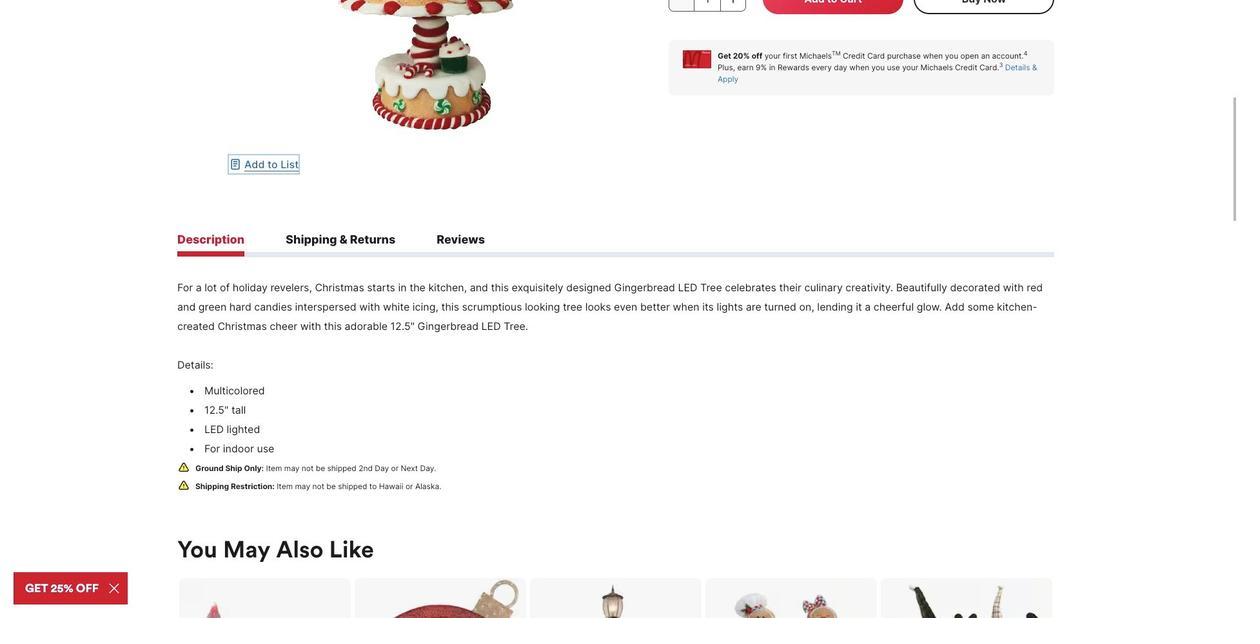 Task type: vqa. For each thing, say whether or not it's contained in the screenshot.
code
no



Task type: describe. For each thing, give the bounding box(es) containing it.
tabler image
[[229, 158, 242, 171]]

12.5&#x22; santa&#x27;s workshop gingerbread led tree figurine image
[[229, 0, 643, 140]]



Task type: locate. For each thing, give the bounding box(es) containing it.
tab list
[[177, 233, 1054, 257]]

button to increment counter for number stepper image
[[727, 0, 740, 5]]

Number Stepper text field
[[695, 0, 720, 11]]

plcc card logo image
[[683, 50, 711, 68]]



